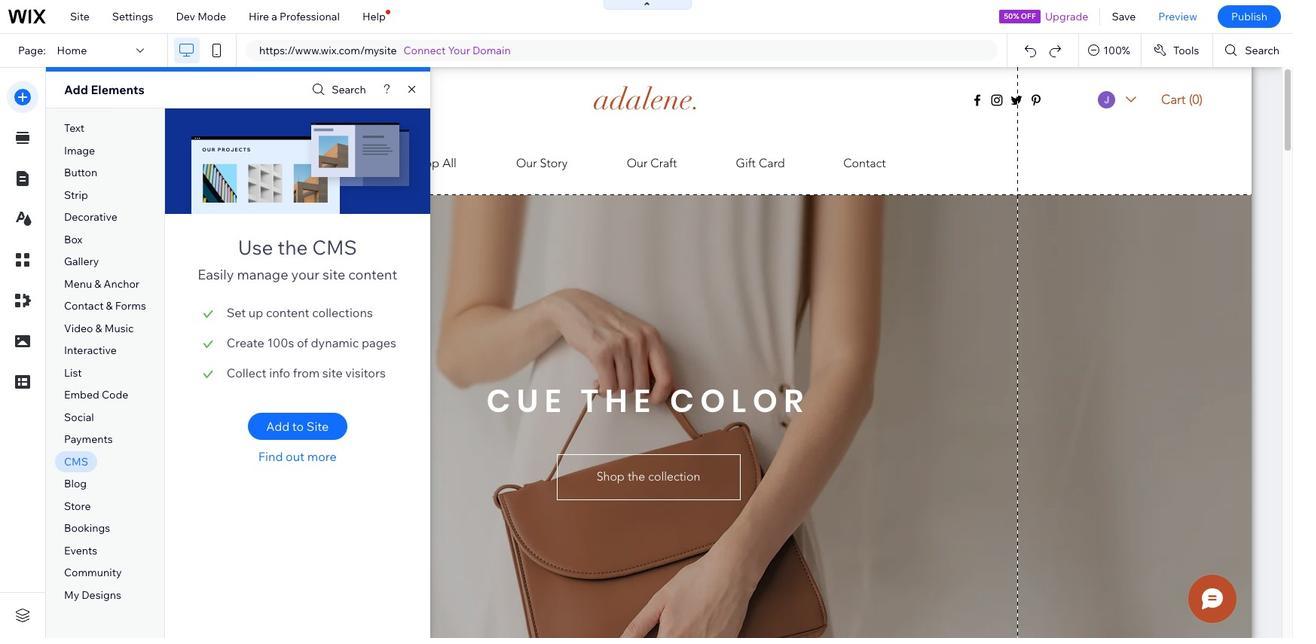 Task type: vqa. For each thing, say whether or not it's contained in the screenshot.
"content" to the left
yes



Task type: locate. For each thing, give the bounding box(es) containing it.
content
[[349, 266, 398, 284], [266, 305, 310, 320]]

0 horizontal spatial cms
[[64, 455, 88, 469]]

collect info from site visitors
[[227, 366, 386, 381]]

0 vertical spatial &
[[95, 277, 101, 291]]

hire a professional
[[249, 10, 340, 23]]

1 horizontal spatial add
[[266, 419, 290, 434]]

hire
[[249, 10, 269, 23]]

search down https://www.wix.com/mysite
[[332, 83, 366, 97]]

& for contact
[[106, 300, 113, 313]]

manage
[[237, 266, 288, 284]]

add
[[64, 82, 88, 97], [266, 419, 290, 434]]

find
[[259, 449, 283, 464]]

mode
[[198, 10, 226, 23]]

0 horizontal spatial site
[[70, 10, 90, 23]]

contact
[[64, 300, 104, 313]]

add up text
[[64, 82, 88, 97]]

1 vertical spatial search button
[[308, 79, 366, 101]]

0 vertical spatial site
[[323, 266, 346, 284]]

content inside use the cms easily manage your site content
[[349, 266, 398, 284]]

0 vertical spatial content
[[349, 266, 398, 284]]

search down publish
[[1246, 44, 1280, 57]]

text
[[64, 122, 85, 135]]

add inside button
[[266, 419, 290, 434]]

cms
[[312, 235, 357, 260], [64, 455, 88, 469]]

1 vertical spatial &
[[106, 300, 113, 313]]

save button
[[1101, 0, 1148, 33]]

site right the your
[[323, 266, 346, 284]]

content up the 100s
[[266, 305, 310, 320]]

to
[[292, 419, 304, 434]]

1 horizontal spatial search
[[1246, 44, 1280, 57]]

info
[[269, 366, 290, 381]]

1 vertical spatial cms
[[64, 455, 88, 469]]

menu & anchor
[[64, 277, 140, 291]]

0 horizontal spatial search
[[332, 83, 366, 97]]

my
[[64, 589, 79, 602]]

1 vertical spatial site
[[323, 366, 343, 381]]

create
[[227, 336, 265, 351]]

& left forms
[[106, 300, 113, 313]]

0 vertical spatial search
[[1246, 44, 1280, 57]]

&
[[95, 277, 101, 291], [106, 300, 113, 313], [95, 322, 102, 335]]

add elements
[[64, 82, 145, 97]]

pages
[[362, 336, 396, 351]]

dev
[[176, 10, 195, 23]]

add for add elements
[[64, 82, 88, 97]]

100s
[[267, 336, 294, 351]]

site up the 'home'
[[70, 10, 90, 23]]

designs
[[82, 589, 121, 602]]

1 vertical spatial add
[[266, 419, 290, 434]]

preview button
[[1148, 0, 1209, 33]]

add to site
[[266, 419, 329, 434]]

site
[[323, 266, 346, 284], [323, 366, 343, 381]]

the
[[278, 235, 308, 260]]

preview
[[1159, 10, 1198, 23]]

cms up blog
[[64, 455, 88, 469]]

site right from
[[323, 366, 343, 381]]

from
[[293, 366, 320, 381]]

1 vertical spatial search
[[332, 83, 366, 97]]

up
[[249, 305, 263, 320]]

your
[[448, 44, 470, 57]]

1 horizontal spatial content
[[349, 266, 398, 284]]

button
[[64, 166, 97, 180]]

https://www.wix.com/mysite
[[259, 44, 397, 57]]

embed
[[64, 389, 99, 402]]

add for add to site
[[266, 419, 290, 434]]

& for menu
[[95, 277, 101, 291]]

& right video
[[95, 322, 102, 335]]

find out more
[[259, 449, 337, 464]]

0 vertical spatial search button
[[1214, 34, 1294, 67]]

search button
[[1214, 34, 1294, 67], [308, 79, 366, 101]]

0 horizontal spatial search button
[[308, 79, 366, 101]]

your
[[291, 266, 320, 284]]

video
[[64, 322, 93, 335]]

cms up the your
[[312, 235, 357, 260]]

search button down publish button
[[1214, 34, 1294, 67]]

1 vertical spatial content
[[266, 305, 310, 320]]

domain
[[473, 44, 511, 57]]

blog
[[64, 478, 87, 491]]

& right menu
[[95, 277, 101, 291]]

100%
[[1104, 44, 1131, 57]]

site right to
[[307, 419, 329, 434]]

video & music
[[64, 322, 134, 335]]

1 horizontal spatial cms
[[312, 235, 357, 260]]

0 vertical spatial cms
[[312, 235, 357, 260]]

bookings
[[64, 522, 110, 536]]

site
[[70, 10, 90, 23], [307, 419, 329, 434]]

add left to
[[266, 419, 290, 434]]

2 vertical spatial &
[[95, 322, 102, 335]]

dynamic
[[311, 336, 359, 351]]

tools button
[[1142, 34, 1214, 67]]

1 vertical spatial site
[[307, 419, 329, 434]]

0 horizontal spatial add
[[64, 82, 88, 97]]

add to site button
[[248, 413, 347, 440]]

easily
[[198, 266, 234, 284]]

1 horizontal spatial site
[[307, 419, 329, 434]]

search button down https://www.wix.com/mysite
[[308, 79, 366, 101]]

search
[[1246, 44, 1280, 57], [332, 83, 366, 97]]

content up the collections
[[349, 266, 398, 284]]

dev mode
[[176, 10, 226, 23]]

0 vertical spatial add
[[64, 82, 88, 97]]

gallery
[[64, 255, 99, 269]]



Task type: describe. For each thing, give the bounding box(es) containing it.
& for video
[[95, 322, 102, 335]]

https://www.wix.com/mysite connect your domain
[[259, 44, 511, 57]]

list
[[64, 366, 82, 380]]

social
[[64, 411, 94, 424]]

image
[[64, 144, 95, 157]]

box
[[64, 233, 82, 246]]

anchor
[[104, 277, 140, 291]]

strip
[[64, 188, 88, 202]]

find out more button
[[248, 449, 347, 464]]

save
[[1113, 10, 1137, 23]]

a
[[272, 10, 277, 23]]

store
[[64, 500, 91, 513]]

100% button
[[1080, 34, 1142, 67]]

forms
[[115, 300, 146, 313]]

site inside button
[[307, 419, 329, 434]]

interactive
[[64, 344, 117, 358]]

1 horizontal spatial search button
[[1214, 34, 1294, 67]]

menu
[[64, 277, 92, 291]]

publish button
[[1218, 5, 1282, 28]]

set up content collections
[[227, 305, 373, 320]]

connect
[[404, 44, 446, 57]]

visitors
[[346, 366, 386, 381]]

cms inside use the cms easily manage your site content
[[312, 235, 357, 260]]

50%
[[1004, 11, 1020, 21]]

code
[[102, 389, 128, 402]]

50% off
[[1004, 11, 1037, 21]]

embed code
[[64, 389, 128, 402]]

help
[[363, 10, 386, 23]]

contact & forms
[[64, 300, 146, 313]]

my designs
[[64, 589, 121, 602]]

of
[[297, 336, 308, 351]]

out
[[286, 449, 305, 464]]

home
[[57, 44, 87, 57]]

use
[[238, 235, 273, 260]]

collections
[[312, 305, 373, 320]]

elements
[[91, 82, 145, 97]]

events
[[64, 544, 97, 558]]

settings
[[112, 10, 153, 23]]

music
[[105, 322, 134, 335]]

upgrade
[[1046, 10, 1089, 23]]

set
[[227, 305, 246, 320]]

0 horizontal spatial content
[[266, 305, 310, 320]]

decorative
[[64, 211, 118, 224]]

professional
[[280, 10, 340, 23]]

0 vertical spatial site
[[70, 10, 90, 23]]

payments
[[64, 433, 113, 447]]

tools
[[1174, 44, 1200, 57]]

community
[[64, 567, 122, 580]]

publish
[[1232, 10, 1268, 23]]

more
[[307, 449, 337, 464]]

use the cms easily manage your site content
[[198, 235, 398, 284]]

off
[[1022, 11, 1037, 21]]

site inside use the cms easily manage your site content
[[323, 266, 346, 284]]

create 100s of dynamic pages
[[227, 336, 396, 351]]

collect
[[227, 366, 267, 381]]



